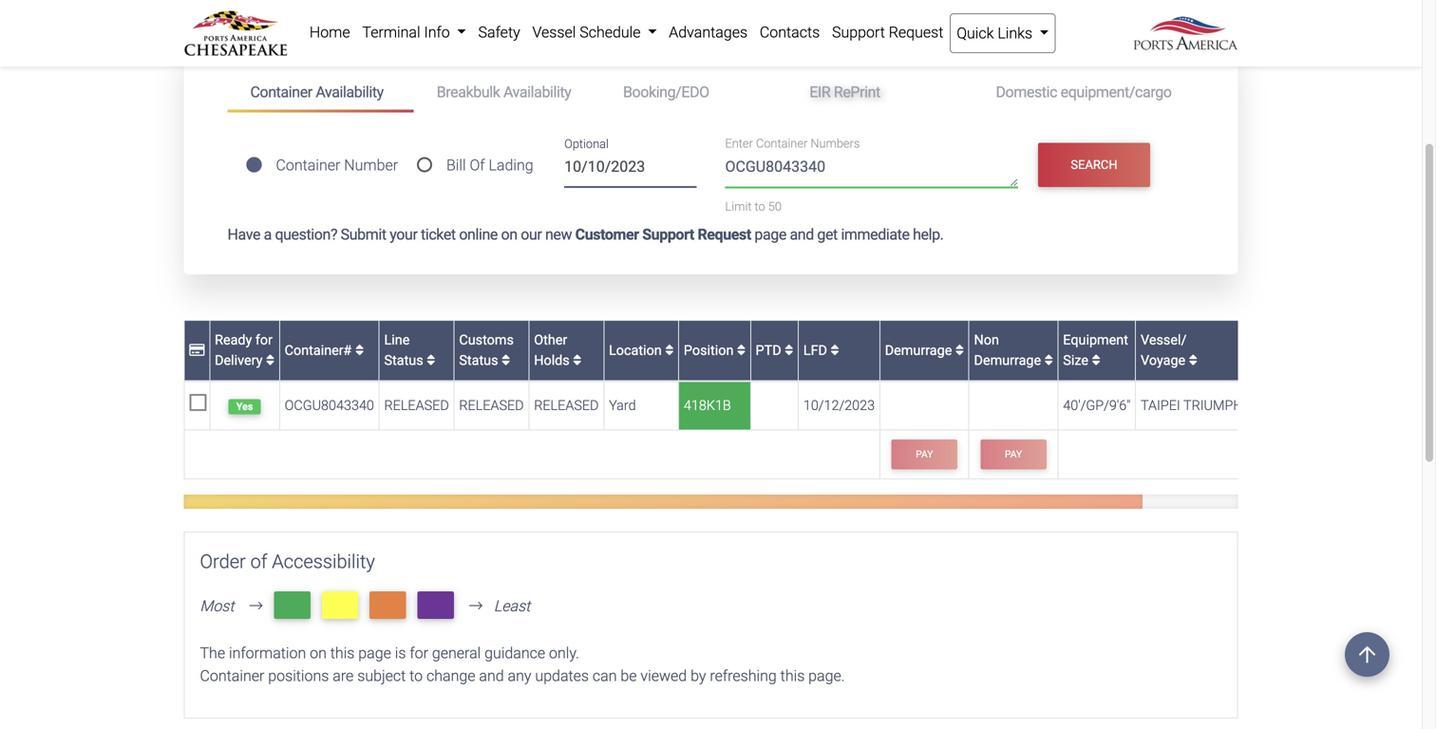 Task type: describe. For each thing, give the bounding box(es) containing it.
only.
[[549, 645, 579, 663]]

sort image inside the lfd link
[[831, 344, 839, 357]]

3 released from the left
[[534, 398, 599, 414]]

bill
[[447, 156, 466, 175]]

sort image for ptd
[[785, 344, 793, 357]]

domestic equipment/cargo link
[[973, 75, 1195, 110]]

help.
[[913, 226, 944, 244]]

customer support request link
[[575, 226, 751, 244]]

50
[[768, 199, 782, 214]]

container left number
[[276, 156, 340, 175]]

general
[[432, 645, 481, 663]]

1 horizontal spatial sort image
[[427, 354, 435, 368]]

advantages
[[669, 23, 748, 41]]

sort image inside demurrage link
[[956, 344, 964, 357]]

enter container numbers
[[725, 137, 860, 151]]

optional
[[564, 137, 609, 151]]

the
[[200, 645, 225, 663]]

demurrage inside non demurrage
[[974, 353, 1041, 369]]

be
[[621, 667, 637, 685]]

quick links link
[[950, 13, 1056, 53]]

quick links
[[957, 24, 1036, 42]]

breakbulk
[[437, 83, 500, 101]]

safety
[[478, 23, 520, 41]]

support request
[[832, 23, 944, 41]]

taipei triumph/1214
[[1141, 398, 1279, 414]]

customs
[[459, 332, 514, 348]]

3 mt from the left
[[377, 595, 399, 616]]

contacts
[[760, 23, 820, 41]]

lfd
[[804, 342, 831, 359]]

links
[[998, 24, 1033, 42]]

equipment
[[1063, 332, 1129, 348]]

418k1b
[[684, 398, 731, 414]]

information
[[229, 645, 306, 663]]

position
[[684, 342, 737, 359]]

container inside the information on this page is for general guidance only. container positions are subject to change and any updates can be viewed by refreshing this page.
[[200, 667, 264, 685]]

yes
[[236, 401, 253, 413]]

2 released from the left
[[459, 398, 524, 414]]

non
[[974, 332, 999, 348]]

container# link
[[285, 342, 364, 359]]

number
[[344, 156, 398, 175]]

for inside the information on this page is for general guidance only. container positions are subject to change and any updates can be viewed by refreshing this page.
[[410, 645, 428, 663]]

info
[[424, 23, 450, 41]]

taipei
[[1141, 398, 1181, 414]]

voyage
[[1141, 353, 1186, 369]]

eir
[[810, 83, 831, 101]]

contacts link
[[754, 13, 826, 51]]

1 horizontal spatial this
[[781, 667, 805, 685]]

sort image right the voyage
[[1189, 354, 1198, 368]]

refreshing
[[710, 667, 777, 685]]

immediate
[[841, 226, 910, 244]]

reprint
[[834, 83, 880, 101]]

quick
[[957, 24, 994, 42]]

by
[[691, 667, 706, 685]]

location link
[[609, 342, 674, 359]]

triumph/1214
[[1184, 398, 1279, 414]]

0 horizontal spatial support
[[642, 226, 694, 244]]

advantages link
[[663, 13, 754, 51]]

lading
[[489, 156, 534, 175]]

domestic
[[996, 83, 1057, 101]]

submit
[[341, 226, 386, 244]]

for inside "ready for delivery"
[[255, 332, 273, 348]]

container number
[[276, 156, 398, 175]]

limit to 50
[[725, 199, 782, 214]]

container availability
[[250, 83, 384, 101]]

our
[[521, 226, 542, 244]]

line status
[[384, 332, 427, 369]]

position link
[[684, 342, 746, 359]]

updates
[[535, 667, 589, 685]]

question?
[[275, 226, 337, 244]]

1 horizontal spatial on
[[501, 226, 517, 244]]

sort image inside location link
[[665, 344, 674, 357]]

customs status
[[459, 332, 514, 369]]

guidance
[[485, 645, 545, 663]]

2 long arrow right image from the left
[[462, 598, 490, 614]]

1 long arrow right image from the left
[[242, 598, 270, 614]]

availability for container availability
[[316, 83, 384, 101]]

page inside the information on this page is for general guidance only. container positions are subject to change and any updates can be viewed by refreshing this page.
[[358, 645, 391, 663]]

vessel schedule link
[[526, 13, 663, 51]]

have a question? submit your ticket online on our new customer support request page and get immediate help.
[[228, 226, 944, 244]]

0 vertical spatial support
[[832, 23, 885, 41]]

sort image inside "position" link
[[737, 344, 746, 357]]

4 mt from the left
[[425, 595, 447, 616]]

demurrage link
[[885, 342, 964, 359]]

equipment/cargo
[[1061, 83, 1172, 101]]

of
[[470, 156, 485, 175]]

ocgu8043340
[[285, 398, 374, 414]]

least
[[494, 598, 530, 616]]

10/12/2023
[[804, 398, 875, 414]]

of
[[250, 551, 267, 574]]

to inside the information on this page is for general guidance only. container positions are subject to change and any updates can be viewed by refreshing this page.
[[410, 667, 423, 685]]

other
[[534, 332, 567, 348]]

change
[[427, 667, 475, 685]]

1 horizontal spatial request
[[889, 23, 944, 41]]

ptd
[[756, 342, 785, 359]]

customer
[[575, 226, 639, 244]]

support request link
[[826, 13, 950, 51]]

can
[[593, 667, 617, 685]]



Task type: locate. For each thing, give the bounding box(es) containing it.
status down line
[[384, 353, 423, 369]]

1 horizontal spatial and
[[790, 226, 814, 244]]

0 horizontal spatial for
[[255, 332, 273, 348]]

positions
[[268, 667, 329, 685]]

non demurrage
[[974, 332, 1045, 369]]

home
[[310, 23, 350, 41]]

0 horizontal spatial released
[[384, 398, 449, 414]]

0 horizontal spatial this
[[330, 645, 355, 663]]

search button
[[1039, 143, 1150, 187]]

1 vertical spatial to
[[410, 667, 423, 685]]

availability down vessel
[[503, 83, 571, 101]]

availability for breakbulk availability
[[503, 83, 571, 101]]

1 status from the left
[[384, 353, 423, 369]]

to left 50
[[755, 199, 765, 214]]

eir reprint
[[810, 83, 880, 101]]

order
[[200, 551, 246, 574]]

search
[[1071, 158, 1118, 172]]

go to top image
[[1345, 633, 1390, 677]]

sort image right delivery
[[266, 354, 275, 368]]

container
[[250, 83, 312, 101], [756, 137, 808, 151], [276, 156, 340, 175], [200, 667, 264, 685]]

your
[[390, 226, 417, 244]]

page
[[755, 226, 787, 244], [358, 645, 391, 663]]

1 horizontal spatial released
[[459, 398, 524, 414]]

ready
[[215, 332, 252, 348]]

safety link
[[472, 13, 526, 51]]

support up reprint
[[832, 23, 885, 41]]

sort image inside container# link
[[355, 344, 364, 357]]

Enter Container Numbers text field
[[725, 155, 1019, 187]]

sort image for container#
[[355, 344, 364, 357]]

and left get
[[790, 226, 814, 244]]

0 vertical spatial for
[[255, 332, 273, 348]]

sort image left position
[[665, 344, 674, 357]]

1 released from the left
[[384, 398, 449, 414]]

0 vertical spatial this
[[330, 645, 355, 663]]

holds
[[534, 353, 570, 369]]

request left 'quick'
[[889, 23, 944, 41]]

1 horizontal spatial for
[[410, 645, 428, 663]]

enter
[[725, 137, 753, 151]]

0 vertical spatial page
[[755, 226, 787, 244]]

is
[[395, 645, 406, 663]]

online
[[459, 226, 498, 244]]

are
[[333, 667, 354, 685]]

2 status from the left
[[459, 353, 498, 369]]

sort image right size at the right of page
[[1092, 354, 1101, 368]]

and
[[790, 226, 814, 244], [479, 667, 504, 685]]

mt down order of accessibility
[[281, 595, 303, 616]]

equipment size
[[1063, 332, 1129, 369]]

1 vertical spatial on
[[310, 645, 327, 663]]

page down 50
[[755, 226, 787, 244]]

Optional text field
[[564, 151, 697, 188]]

sort image left line
[[355, 344, 364, 357]]

and inside the information on this page is for general guidance only. container positions are subject to change and any updates can be viewed by refreshing this page.
[[479, 667, 504, 685]]

1 horizontal spatial availability
[[503, 83, 571, 101]]

booking/edo
[[623, 83, 709, 101]]

on up positions
[[310, 645, 327, 663]]

on left our
[[501, 226, 517, 244]]

2 availability from the left
[[503, 83, 571, 101]]

0 vertical spatial on
[[501, 226, 517, 244]]

most
[[200, 598, 234, 616]]

mt
[[281, 595, 303, 616], [329, 595, 351, 616], [377, 595, 399, 616], [425, 595, 447, 616]]

eir reprint link
[[787, 75, 973, 110]]

1 vertical spatial request
[[698, 226, 751, 244]]

lfd link
[[804, 342, 839, 359]]

sort image
[[355, 344, 364, 357], [785, 344, 793, 357], [427, 354, 435, 368]]

0 horizontal spatial availability
[[316, 83, 384, 101]]

to right subject
[[410, 667, 423, 685]]

vessel schedule
[[532, 23, 644, 41]]

credit card image
[[189, 344, 205, 357]]

support
[[832, 23, 885, 41], [642, 226, 694, 244]]

2 horizontal spatial sort image
[[785, 344, 793, 357]]

demurrage left non
[[885, 342, 956, 359]]

container down the the
[[200, 667, 264, 685]]

domestic equipment/cargo
[[996, 83, 1172, 101]]

vessel/
[[1141, 332, 1187, 348]]

0 horizontal spatial sort image
[[355, 344, 364, 357]]

2 mt from the left
[[329, 595, 351, 616]]

accessibility
[[272, 551, 375, 574]]

for right ready
[[255, 332, 273, 348]]

released
[[384, 398, 449, 414], [459, 398, 524, 414], [534, 398, 599, 414]]

delivery
[[215, 353, 263, 369]]

0 horizontal spatial on
[[310, 645, 327, 663]]

vessel
[[532, 23, 576, 41]]

demurrage down non
[[974, 353, 1041, 369]]

line
[[384, 332, 410, 348]]

limit
[[725, 199, 752, 214]]

this
[[330, 645, 355, 663], [781, 667, 805, 685]]

40'/gp/9'6"
[[1063, 398, 1131, 414]]

vessel/ voyage
[[1141, 332, 1189, 369]]

sort image left non
[[956, 344, 964, 357]]

order of accessibility
[[200, 551, 375, 574]]

1 vertical spatial page
[[358, 645, 391, 663]]

page.
[[809, 667, 845, 685]]

sort image down customs
[[502, 354, 510, 368]]

status for line
[[384, 353, 423, 369]]

schedule
[[580, 23, 641, 41]]

2 horizontal spatial released
[[534, 398, 599, 414]]

sort image inside ptd link
[[785, 344, 793, 357]]

released down holds
[[534, 398, 599, 414]]

request down limit
[[698, 226, 751, 244]]

status inside customs status
[[459, 353, 498, 369]]

subject
[[357, 667, 406, 685]]

demurrage
[[885, 342, 956, 359], [974, 353, 1041, 369]]

sort image left size at the right of page
[[1045, 354, 1053, 368]]

0 horizontal spatial long arrow right image
[[242, 598, 270, 614]]

released down customs status
[[459, 398, 524, 414]]

status inside line status
[[384, 353, 423, 369]]

mt up general
[[425, 595, 447, 616]]

page up subject
[[358, 645, 391, 663]]

ready for delivery
[[215, 332, 273, 369]]

availability down the 'home'
[[316, 83, 384, 101]]

0 horizontal spatial page
[[358, 645, 391, 663]]

sort image
[[665, 344, 674, 357], [737, 344, 746, 357], [831, 344, 839, 357], [956, 344, 964, 357], [266, 354, 275, 368], [502, 354, 510, 368], [573, 354, 582, 368], [1045, 354, 1053, 368], [1092, 354, 1101, 368], [1189, 354, 1198, 368]]

a
[[264, 226, 272, 244]]

0 vertical spatial and
[[790, 226, 814, 244]]

for right is
[[410, 645, 428, 663]]

1 availability from the left
[[316, 83, 384, 101]]

availability inside breakbulk availability link
[[503, 83, 571, 101]]

ptd link
[[756, 342, 793, 359]]

long arrow right image
[[242, 598, 270, 614], [462, 598, 490, 614]]

terminal
[[362, 23, 420, 41]]

the information on this page is for general guidance only. container positions are subject to change and any updates can be viewed by refreshing this page.
[[200, 645, 845, 685]]

sort image left customs status
[[427, 354, 435, 368]]

this up are at the bottom of page
[[330, 645, 355, 663]]

ticket
[[421, 226, 456, 244]]

sort image left ptd
[[737, 344, 746, 357]]

booking/edo link
[[600, 75, 787, 110]]

container down the 'home'
[[250, 83, 312, 101]]

sort image left lfd on the right top
[[785, 344, 793, 357]]

0 vertical spatial to
[[755, 199, 765, 214]]

home link
[[304, 13, 356, 51]]

this left page.
[[781, 667, 805, 685]]

any
[[508, 667, 532, 685]]

sort image right holds
[[573, 354, 582, 368]]

and left "any"
[[479, 667, 504, 685]]

location
[[609, 342, 665, 359]]

1 vertical spatial for
[[410, 645, 428, 663]]

availability inside container availability link
[[316, 83, 384, 101]]

0 horizontal spatial and
[[479, 667, 504, 685]]

sort image up 10/12/2023 at the bottom right of the page
[[831, 344, 839, 357]]

status down customs
[[459, 353, 498, 369]]

1 horizontal spatial demurrage
[[974, 353, 1041, 369]]

1 horizontal spatial to
[[755, 199, 765, 214]]

terminal info
[[362, 23, 454, 41]]

yard
[[609, 398, 636, 414]]

size
[[1063, 353, 1089, 369]]

1 horizontal spatial status
[[459, 353, 498, 369]]

viewed
[[641, 667, 687, 685]]

1 vertical spatial this
[[781, 667, 805, 685]]

other holds
[[534, 332, 573, 369]]

1 vertical spatial support
[[642, 226, 694, 244]]

1 horizontal spatial long arrow right image
[[462, 598, 490, 614]]

status for customs
[[459, 353, 498, 369]]

long arrow right image right 'most'
[[242, 598, 270, 614]]

1 horizontal spatial page
[[755, 226, 787, 244]]

0 vertical spatial request
[[889, 23, 944, 41]]

released down line status
[[384, 398, 449, 414]]

availability
[[316, 83, 384, 101], [503, 83, 571, 101]]

container availability link
[[228, 75, 414, 113]]

0 horizontal spatial demurrage
[[885, 342, 956, 359]]

1 horizontal spatial support
[[832, 23, 885, 41]]

get
[[817, 226, 838, 244]]

1 vertical spatial and
[[479, 667, 504, 685]]

container#
[[285, 342, 355, 359]]

0 horizontal spatial status
[[384, 353, 423, 369]]

long arrow right image left least
[[462, 598, 490, 614]]

container right the enter
[[756, 137, 808, 151]]

mt up is
[[377, 595, 399, 616]]

mt down the accessibility
[[329, 595, 351, 616]]

request
[[889, 23, 944, 41], [698, 226, 751, 244]]

0 horizontal spatial to
[[410, 667, 423, 685]]

0 horizontal spatial request
[[698, 226, 751, 244]]

on inside the information on this page is for general guidance only. container positions are subject to change and any updates can be viewed by refreshing this page.
[[310, 645, 327, 663]]

1 mt from the left
[[281, 595, 303, 616]]

support right the customer
[[642, 226, 694, 244]]



Task type: vqa. For each thing, say whether or not it's contained in the screenshot.
sort icon inside the Container# 'LINK'
yes



